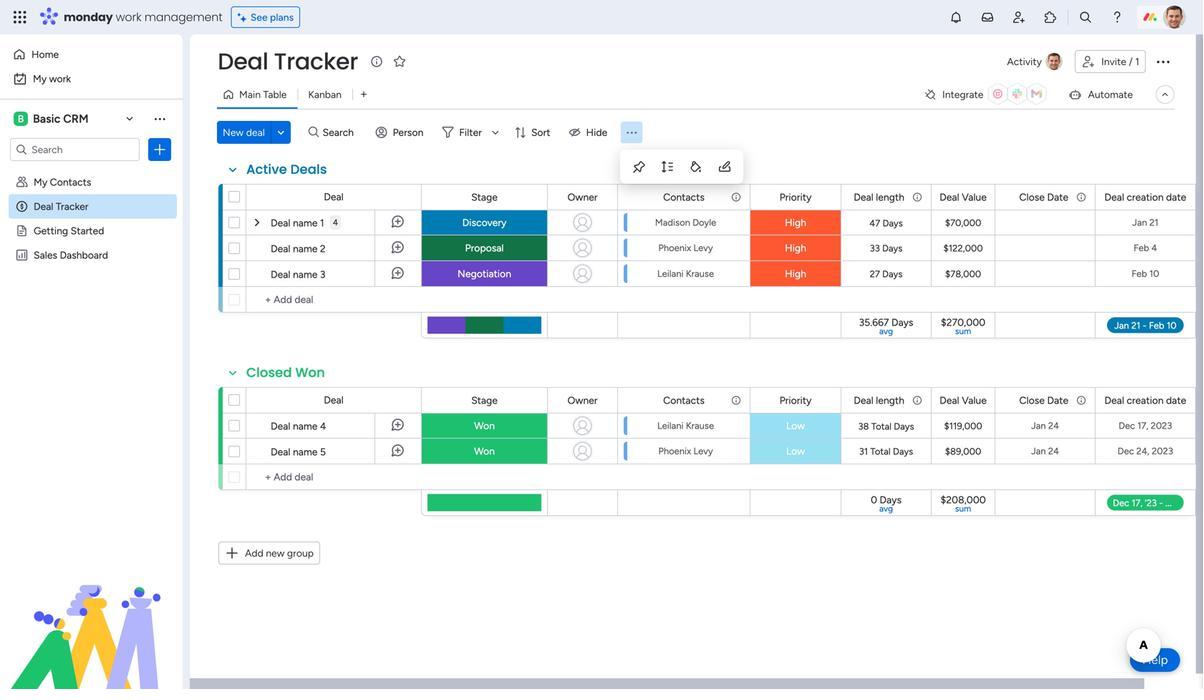 Task type: locate. For each thing, give the bounding box(es) containing it.
days for 47
[[883, 218, 903, 229]]

options image
[[1154, 53, 1172, 70]]

4 right deal name 1
[[333, 217, 338, 228]]

1 close date from the top
[[1019, 191, 1069, 203]]

1 vertical spatial feb
[[1132, 268, 1147, 280]]

negotiation
[[458, 268, 511, 280]]

2 vertical spatial jan
[[1031, 446, 1046, 457]]

value up $70,000
[[962, 191, 987, 203]]

leilani
[[657, 268, 684, 280], [657, 420, 684, 432]]

list box
[[0, 167, 183, 461]]

1 vertical spatial jan 24
[[1031, 446, 1059, 457]]

0 vertical spatial owner field
[[564, 189, 601, 205]]

automate
[[1088, 88, 1133, 101]]

deal tracker up table
[[218, 45, 358, 77]]

basic
[[33, 112, 60, 126]]

0 vertical spatial high
[[785, 217, 806, 229]]

owner
[[568, 191, 598, 203], [568, 395, 598, 407]]

jan for low
[[1031, 420, 1046, 432]]

tracker up the 'kanban' button
[[274, 45, 358, 77]]

0 vertical spatial feb
[[1134, 242, 1149, 254]]

1 stage from the top
[[471, 191, 498, 203]]

phoenix levy
[[658, 242, 713, 254], [658, 446, 713, 457]]

24
[[1048, 420, 1059, 432], [1048, 446, 1059, 457]]

4 down 21
[[1152, 242, 1157, 254]]

v2 search image
[[309, 124, 319, 141]]

invite / 1 button
[[1075, 50, 1146, 73]]

filter button
[[436, 121, 504, 144]]

4 name from the top
[[293, 420, 318, 433]]

2 phoenix levy from the top
[[658, 446, 713, 457]]

creation
[[1127, 191, 1164, 203], [1127, 395, 1164, 407]]

days for 33
[[882, 243, 903, 254]]

1 vertical spatial leilani
[[657, 420, 684, 432]]

madison doyle
[[655, 217, 716, 228]]

0 vertical spatial deal creation date
[[1105, 191, 1186, 203]]

option
[[0, 169, 183, 172]]

0 vertical spatial contacts field
[[660, 189, 708, 205]]

2 vertical spatial high
[[785, 268, 806, 280]]

work down "home"
[[49, 73, 71, 85]]

deal tracker down my contacts
[[34, 201, 88, 213]]

close date field for closed won
[[1016, 393, 1072, 409]]

sum for $270,000
[[955, 326, 971, 337]]

2 deal value from the top
[[940, 395, 987, 407]]

2 high from the top
[[785, 242, 806, 254]]

close
[[1019, 191, 1045, 203], [1019, 395, 1045, 407]]

1 owner field from the top
[[564, 189, 601, 205]]

1 creation from the top
[[1127, 191, 1164, 203]]

2 vertical spatial won
[[474, 445, 495, 458]]

2 deal length from the top
[[854, 395, 905, 407]]

1 vertical spatial high
[[785, 242, 806, 254]]

2 24 from the top
[[1048, 446, 1059, 457]]

name
[[293, 217, 318, 229], [293, 243, 318, 255], [293, 269, 318, 281], [293, 420, 318, 433], [293, 446, 318, 458]]

0 horizontal spatial 1
[[320, 217, 324, 229]]

0 vertical spatial stage
[[471, 191, 498, 203]]

tracker inside list box
[[56, 201, 88, 213]]

$208,000 sum
[[941, 494, 986, 514]]

sum down the $89,000
[[955, 504, 971, 514]]

1
[[1135, 56, 1139, 68], [320, 217, 324, 229]]

low for 5
[[786, 445, 805, 458]]

2 length from the top
[[876, 395, 905, 407]]

Deal Value field
[[936, 189, 990, 205], [936, 393, 990, 409]]

contacts
[[50, 176, 91, 188], [663, 191, 705, 203], [663, 395, 705, 407]]

1 vertical spatial deal tracker
[[34, 201, 88, 213]]

sum inside $208,000 sum
[[955, 504, 971, 514]]

0 vertical spatial creation
[[1127, 191, 1164, 203]]

2023 for dec 17, 2023
[[1151, 420, 1172, 432]]

0 vertical spatial length
[[876, 191, 905, 203]]

date for active deals
[[1047, 191, 1069, 203]]

1 vertical spatial owner
[[568, 395, 598, 407]]

0 vertical spatial stage field
[[468, 189, 501, 205]]

1 24 from the top
[[1048, 420, 1059, 432]]

won inside field
[[295, 364, 325, 382]]

main
[[239, 88, 261, 101]]

0 vertical spatial leilani krause
[[657, 268, 714, 280]]

3
[[320, 269, 326, 281]]

1 vertical spatial total
[[870, 446, 891, 458]]

2 close date field from the top
[[1016, 393, 1072, 409]]

1 vertical spatial low
[[786, 445, 805, 458]]

0 vertical spatial tracker
[[274, 45, 358, 77]]

1 vertical spatial deal length
[[854, 395, 905, 407]]

1 vertical spatial stage
[[471, 395, 498, 407]]

avg down 27 days
[[879, 326, 893, 337]]

list box containing my contacts
[[0, 167, 183, 461]]

days right '33'
[[882, 243, 903, 254]]

0 vertical spatial close date
[[1019, 191, 1069, 203]]

integrate
[[942, 88, 984, 101]]

1 date from the top
[[1047, 191, 1069, 203]]

0 vertical spatial owner
[[568, 191, 598, 203]]

2 creation from the top
[[1127, 395, 1164, 407]]

1 left the 4 button
[[320, 217, 324, 229]]

1 owner from the top
[[568, 191, 598, 203]]

deal value up $70,000
[[940, 191, 987, 203]]

total for 38
[[871, 421, 892, 433]]

closed
[[246, 364, 292, 382]]

2 deal creation date from the top
[[1105, 395, 1186, 407]]

avg
[[879, 326, 893, 337], [879, 504, 893, 514]]

2 low from the top
[[786, 445, 805, 458]]

1 low from the top
[[786, 420, 805, 432]]

column information image
[[731, 192, 742, 203], [912, 192, 923, 203], [1076, 192, 1087, 203], [731, 395, 742, 406], [1076, 395, 1087, 406]]

1 deal value from the top
[[940, 191, 987, 203]]

jan 24
[[1031, 420, 1059, 432], [1031, 446, 1059, 457]]

owner for 2nd owner field from the bottom
[[568, 191, 598, 203]]

$270,000 sum
[[941, 317, 986, 337]]

2 priority from the top
[[780, 395, 812, 407]]

3 name from the top
[[293, 269, 318, 281]]

1 vertical spatial my
[[34, 176, 47, 188]]

0 vertical spatial close
[[1019, 191, 1045, 203]]

+ add deal text field down 3
[[254, 291, 415, 309]]

high
[[785, 217, 806, 229], [785, 242, 806, 254], [785, 268, 806, 280]]

$70,000
[[945, 217, 981, 229]]

1 vertical spatial owner field
[[564, 393, 601, 409]]

days for 35.667
[[892, 317, 913, 329]]

$78,000
[[945, 269, 981, 280]]

2 value from the top
[[962, 395, 987, 407]]

deal length up 47
[[854, 191, 905, 203]]

days inside 0 days avg
[[880, 494, 902, 506]]

0 vertical spatial contacts
[[50, 176, 91, 188]]

0 vertical spatial dec
[[1119, 420, 1135, 432]]

name left 3
[[293, 269, 318, 281]]

help image
[[1110, 10, 1124, 24]]

0 vertical spatial priority
[[780, 191, 812, 203]]

sales dashboard
[[34, 249, 108, 261]]

0 vertical spatial 4
[[333, 217, 338, 228]]

creation for first deal creation date field from the bottom of the page
[[1127, 395, 1164, 407]]

deal creation date for 1st deal creation date field from the top
[[1105, 191, 1186, 203]]

2 vertical spatial contacts
[[663, 395, 705, 407]]

deal length field up 38 total days
[[850, 393, 908, 409]]

workspace selection element
[[14, 110, 91, 127]]

close for closed won
[[1019, 395, 1045, 407]]

deal value for 2nd deal value field from the bottom
[[940, 191, 987, 203]]

new deal
[[223, 126, 265, 139]]

5 name from the top
[[293, 446, 318, 458]]

Deal creation date field
[[1101, 189, 1190, 205], [1101, 393, 1190, 409]]

length up the 47 days
[[876, 191, 905, 203]]

deal value up $119,000
[[940, 395, 987, 407]]

1 vertical spatial close
[[1019, 395, 1045, 407]]

monday
[[64, 9, 113, 25]]

creation up dec 17, 2023
[[1127, 395, 1164, 407]]

0 vertical spatial work
[[116, 9, 141, 25]]

0 vertical spatial date
[[1166, 191, 1186, 203]]

0 vertical spatial won
[[295, 364, 325, 382]]

total right 31
[[870, 446, 891, 458]]

levy
[[694, 242, 713, 254], [694, 446, 713, 457]]

close date
[[1019, 191, 1069, 203], [1019, 395, 1069, 407]]

dec left 17,
[[1119, 420, 1135, 432]]

1 vertical spatial date
[[1047, 395, 1069, 407]]

Active Deals field
[[243, 160, 331, 179]]

work
[[116, 9, 141, 25], [49, 73, 71, 85]]

deal
[[218, 45, 268, 77], [324, 191, 344, 203], [854, 191, 874, 203], [940, 191, 959, 203], [1105, 191, 1124, 203], [34, 201, 53, 213], [271, 217, 290, 229], [271, 243, 290, 255], [271, 269, 290, 281], [324, 394, 344, 406], [854, 395, 874, 407], [940, 395, 959, 407], [1105, 395, 1124, 407], [271, 420, 290, 433], [271, 446, 290, 458]]

my work link
[[9, 67, 174, 90]]

deal value for 1st deal value field from the bottom of the page
[[940, 395, 987, 407]]

feb down jan 21 at the top right of page
[[1134, 242, 1149, 254]]

$89,000
[[945, 446, 981, 458]]

1 avg from the top
[[879, 326, 893, 337]]

column information image
[[912, 395, 923, 406]]

tracker up getting started
[[56, 201, 88, 213]]

1 vertical spatial deal creation date
[[1105, 395, 1186, 407]]

1 leilani krause from the top
[[657, 268, 714, 280]]

date for 1st deal creation date field from the top
[[1166, 191, 1186, 203]]

0 vertical spatial priority field
[[776, 189, 815, 205]]

1 sum from the top
[[955, 326, 971, 337]]

4 up 5
[[320, 420, 326, 433]]

2 name from the top
[[293, 243, 318, 255]]

value up $119,000
[[962, 395, 987, 407]]

1 deal creation date from the top
[[1105, 191, 1186, 203]]

add new group
[[245, 548, 314, 560]]

new
[[223, 126, 244, 139]]

2 deal creation date field from the top
[[1101, 393, 1190, 409]]

0 horizontal spatial work
[[49, 73, 71, 85]]

1 vertical spatial deal length field
[[850, 393, 908, 409]]

my down "home"
[[33, 73, 47, 85]]

0 vertical spatial deal length
[[854, 191, 905, 203]]

2 krause from the top
[[686, 420, 714, 432]]

1 vertical spatial won
[[474, 420, 495, 432]]

dec
[[1119, 420, 1135, 432], [1118, 446, 1134, 457]]

deal creation date field up jan 21 at the top right of page
[[1101, 189, 1190, 205]]

0 horizontal spatial deal tracker
[[34, 201, 88, 213]]

deal length for 1st deal length field
[[854, 191, 905, 203]]

length up 38 total days
[[876, 395, 905, 407]]

sales
[[34, 249, 57, 261]]

length
[[876, 191, 905, 203], [876, 395, 905, 407]]

0 vertical spatial date
[[1047, 191, 1069, 203]]

days right 0
[[880, 494, 902, 506]]

krause
[[686, 268, 714, 280], [686, 420, 714, 432]]

my work
[[33, 73, 71, 85]]

33
[[870, 243, 880, 254]]

dec for dec 24, 2023
[[1118, 446, 1134, 457]]

2 sum from the top
[[955, 504, 971, 514]]

date
[[1166, 191, 1186, 203], [1166, 395, 1186, 407]]

2 + add deal text field from the top
[[254, 469, 415, 486]]

started
[[71, 225, 104, 237]]

my
[[33, 73, 47, 85], [34, 176, 47, 188]]

4 button
[[330, 210, 341, 236]]

0 vertical spatial avg
[[879, 326, 893, 337]]

1 phoenix levy from the top
[[658, 242, 713, 254]]

1 vertical spatial 4
[[1152, 242, 1157, 254]]

0 vertical spatial sum
[[955, 326, 971, 337]]

1 vertical spatial stage field
[[468, 393, 501, 409]]

0 vertical spatial phoenix levy
[[658, 242, 713, 254]]

avg right 0
[[879, 504, 893, 514]]

days inside 35.667 days avg
[[892, 317, 913, 329]]

days down column information icon
[[894, 421, 914, 433]]

1 value from the top
[[962, 191, 987, 203]]

1 name from the top
[[293, 217, 318, 229]]

0 vertical spatial phoenix
[[658, 242, 691, 254]]

name up deal name 5
[[293, 420, 318, 433]]

main table button
[[217, 83, 298, 106]]

0 vertical spatial total
[[871, 421, 892, 433]]

deal length up 38 total days
[[854, 395, 905, 407]]

0 vertical spatial close date field
[[1016, 189, 1072, 205]]

work right monday
[[116, 9, 141, 25]]

1 right /
[[1135, 56, 1139, 68]]

1 close from the top
[[1019, 191, 1045, 203]]

2023 right 17,
[[1151, 420, 1172, 432]]

1 vertical spatial deal value field
[[936, 393, 990, 409]]

1 deal creation date field from the top
[[1101, 189, 1190, 205]]

2 date from the top
[[1166, 395, 1186, 407]]

hide button
[[563, 121, 616, 144]]

1 inside invite / 1 button
[[1135, 56, 1139, 68]]

days for 0
[[880, 494, 902, 506]]

2 deal length field from the top
[[850, 393, 908, 409]]

name for 1
[[293, 217, 318, 229]]

1 vertical spatial krause
[[686, 420, 714, 432]]

2 avg from the top
[[879, 504, 893, 514]]

1 horizontal spatial work
[[116, 9, 141, 25]]

days right 47
[[883, 218, 903, 229]]

deal creation date up jan 21 at the top right of page
[[1105, 191, 1186, 203]]

collapse board header image
[[1160, 89, 1171, 100]]

my work option
[[9, 67, 174, 90]]

0 vertical spatial jan 24
[[1031, 420, 1059, 432]]

0 vertical spatial jan
[[1132, 217, 1147, 228]]

avg inside 35.667 days avg
[[879, 326, 893, 337]]

deal creation date
[[1105, 191, 1186, 203], [1105, 395, 1186, 407]]

1 vertical spatial contacts field
[[660, 393, 708, 409]]

phoenix
[[658, 242, 691, 254], [658, 446, 691, 457]]

1 vertical spatial avg
[[879, 504, 893, 514]]

close for active deals
[[1019, 191, 1045, 203]]

1 vertical spatial work
[[49, 73, 71, 85]]

my inside list box
[[34, 176, 47, 188]]

monday marketplace image
[[1043, 10, 1058, 24]]

1 vertical spatial deal value
[[940, 395, 987, 407]]

Deal length field
[[850, 189, 908, 205], [850, 393, 908, 409]]

0 horizontal spatial 4
[[320, 420, 326, 433]]

0 vertical spatial 1
[[1135, 56, 1139, 68]]

1 vertical spatial phoenix
[[658, 446, 691, 457]]

0 vertical spatial value
[[962, 191, 987, 203]]

days for 27
[[882, 269, 903, 280]]

length for 1st deal length field
[[876, 191, 905, 203]]

name left 5
[[293, 446, 318, 458]]

2 owner from the top
[[568, 395, 598, 407]]

help button
[[1130, 649, 1180, 672]]

0 horizontal spatial tracker
[[56, 201, 88, 213]]

1 vertical spatial levy
[[694, 446, 713, 457]]

name for 4
[[293, 420, 318, 433]]

Stage field
[[468, 189, 501, 205], [468, 393, 501, 409]]

feb left the 10
[[1132, 268, 1147, 280]]

sum down $78,000
[[955, 326, 971, 337]]

deal creation date up dec 17, 2023
[[1105, 395, 1186, 407]]

management
[[144, 9, 223, 25]]

add
[[245, 548, 263, 560]]

invite / 1
[[1101, 56, 1139, 68]]

Owner field
[[564, 189, 601, 205], [564, 393, 601, 409]]

2 vertical spatial 4
[[320, 420, 326, 433]]

1 deal length from the top
[[854, 191, 905, 203]]

Search field
[[319, 122, 362, 143]]

stage
[[471, 191, 498, 203], [471, 395, 498, 407]]

0 vertical spatial my
[[33, 73, 47, 85]]

0 vertical spatial krause
[[686, 268, 714, 280]]

Priority field
[[776, 189, 815, 205], [776, 393, 815, 409]]

1 horizontal spatial 1
[[1135, 56, 1139, 68]]

home option
[[9, 43, 174, 66]]

1 vertical spatial sum
[[955, 504, 971, 514]]

1 vertical spatial deal creation date field
[[1101, 393, 1190, 409]]

creation up jan 21 at the top right of page
[[1127, 191, 1164, 203]]

deal length
[[854, 191, 905, 203], [854, 395, 905, 407]]

1 vertical spatial jan
[[1031, 420, 1046, 432]]

won
[[295, 364, 325, 382], [474, 420, 495, 432], [474, 445, 495, 458]]

name up deal name 2
[[293, 217, 318, 229]]

2 close date from the top
[[1019, 395, 1069, 407]]

close date for won
[[1019, 395, 1069, 407]]

deal name 4
[[271, 420, 326, 433]]

2 stage field from the top
[[468, 393, 501, 409]]

2 date from the top
[[1047, 395, 1069, 407]]

1 vertical spatial phoenix levy
[[658, 446, 713, 457]]

deal value field up $119,000
[[936, 393, 990, 409]]

1 vertical spatial 1
[[320, 217, 324, 229]]

won for 4
[[474, 420, 495, 432]]

sum inside $270,000 sum
[[955, 326, 971, 337]]

2023 right 24,
[[1152, 446, 1173, 457]]

avg inside 0 days avg
[[879, 504, 893, 514]]

deal length field up 47
[[850, 189, 908, 205]]

1 vertical spatial leilani krause
[[657, 420, 714, 432]]

won for 5
[[474, 445, 495, 458]]

deal tracker
[[218, 45, 358, 77], [34, 201, 88, 213]]

0 vertical spatial 24
[[1048, 420, 1059, 432]]

0 vertical spatial levy
[[694, 242, 713, 254]]

my inside option
[[33, 73, 47, 85]]

low left 31
[[786, 445, 805, 458]]

10
[[1150, 268, 1159, 280]]

1 vertical spatial priority
[[780, 395, 812, 407]]

Deal Tracker field
[[214, 45, 362, 77]]

1 vertical spatial contacts
[[663, 191, 705, 203]]

1 vertical spatial priority field
[[776, 393, 815, 409]]

deal length for second deal length field
[[854, 395, 905, 407]]

total right 38
[[871, 421, 892, 433]]

arrow down image
[[487, 124, 504, 141]]

Close Date field
[[1016, 189, 1072, 205], [1016, 393, 1072, 409]]

1 vertical spatial 2023
[[1152, 446, 1173, 457]]

public board image
[[15, 224, 29, 238]]

my down search in workspace field
[[34, 176, 47, 188]]

Contacts field
[[660, 189, 708, 205], [660, 393, 708, 409]]

add to favorites image
[[392, 54, 407, 68]]

days right 35.667
[[892, 317, 913, 329]]

1 + add deal text field from the top
[[254, 291, 415, 309]]

deal value field up $70,000
[[936, 189, 990, 205]]

low left 38
[[786, 420, 805, 432]]

1 vertical spatial tracker
[[56, 201, 88, 213]]

1 vertical spatial + add deal text field
[[254, 469, 415, 486]]

days
[[883, 218, 903, 229], [882, 243, 903, 254], [882, 269, 903, 280], [892, 317, 913, 329], [894, 421, 914, 433], [893, 446, 913, 458], [880, 494, 902, 506]]

1 vertical spatial date
[[1166, 395, 1186, 407]]

feb
[[1134, 242, 1149, 254], [1132, 268, 1147, 280]]

1 priority field from the top
[[776, 189, 815, 205]]

4
[[333, 217, 338, 228], [1152, 242, 1157, 254], [320, 420, 326, 433]]

0 vertical spatial low
[[786, 420, 805, 432]]

0 vertical spatial deal tracker
[[218, 45, 358, 77]]

invite members image
[[1012, 10, 1026, 24]]

1 levy from the top
[[694, 242, 713, 254]]

1 vertical spatial length
[[876, 395, 905, 407]]

Closed Won field
[[243, 364, 329, 382]]

0 vertical spatial deal value field
[[936, 189, 990, 205]]

1 close date field from the top
[[1016, 189, 1072, 205]]

1 horizontal spatial tracker
[[274, 45, 358, 77]]

47
[[870, 218, 880, 229]]

low
[[786, 420, 805, 432], [786, 445, 805, 458]]

my for my contacts
[[34, 176, 47, 188]]

2 close from the top
[[1019, 395, 1045, 407]]

update feed image
[[980, 10, 995, 24]]

+ Add deal text field
[[254, 291, 415, 309], [254, 469, 415, 486]]

my for my work
[[33, 73, 47, 85]]

0 vertical spatial + add deal text field
[[254, 291, 415, 309]]

name left 2
[[293, 243, 318, 255]]

0 vertical spatial 2023
[[1151, 420, 1172, 432]]

0 vertical spatial leilani
[[657, 268, 684, 280]]

+ add deal text field down 5
[[254, 469, 415, 486]]

deal creation date field up dec 17, 2023
[[1101, 393, 1190, 409]]

1 vertical spatial close date field
[[1016, 393, 1072, 409]]

2023
[[1151, 420, 1172, 432], [1152, 446, 1173, 457]]

days right 27
[[882, 269, 903, 280]]

dec left 24,
[[1118, 446, 1134, 457]]

work inside option
[[49, 73, 71, 85]]

1 vertical spatial creation
[[1127, 395, 1164, 407]]

feb for feb 4
[[1134, 242, 1149, 254]]

1 length from the top
[[876, 191, 905, 203]]

1 date from the top
[[1166, 191, 1186, 203]]

close date field for active deals
[[1016, 189, 1072, 205]]

0
[[871, 494, 877, 506]]



Task type: describe. For each thing, give the bounding box(es) containing it.
date for first deal creation date field from the bottom of the page
[[1166, 395, 1186, 407]]

home link
[[9, 43, 174, 66]]

deal name 2
[[271, 243, 326, 255]]

length for second deal length field
[[876, 395, 905, 407]]

1 jan 24 from the top
[[1031, 420, 1059, 432]]

2 owner field from the top
[[564, 393, 601, 409]]

contacts inside list box
[[50, 176, 91, 188]]

47 days
[[870, 218, 903, 229]]

filter
[[459, 126, 482, 139]]

avg for 35.667
[[879, 326, 893, 337]]

group
[[287, 548, 314, 560]]

select product image
[[13, 10, 27, 24]]

2023 for dec 24, 2023
[[1152, 446, 1173, 457]]

$122,000
[[944, 243, 983, 254]]

24,
[[1137, 446, 1150, 457]]

date for closed won
[[1047, 395, 1069, 407]]

1 deal length field from the top
[[850, 189, 908, 205]]

crm
[[63, 112, 89, 126]]

active deals
[[246, 160, 327, 179]]

2 priority field from the top
[[776, 393, 815, 409]]

2 deal value field from the top
[[936, 393, 990, 409]]

new
[[266, 548, 285, 560]]

workspace image
[[14, 111, 28, 127]]

see plans
[[250, 11, 294, 23]]

lottie animation image
[[0, 545, 183, 690]]

hide
[[586, 126, 607, 139]]

workspace options image
[[153, 112, 167, 126]]

proposal
[[465, 242, 504, 254]]

low for 4
[[786, 420, 805, 432]]

discovery
[[462, 217, 507, 229]]

days down 38 total days
[[893, 446, 913, 458]]

1 for deal name 1
[[320, 217, 324, 229]]

search everything image
[[1079, 10, 1093, 24]]

closed won
[[246, 364, 325, 382]]

monday work management
[[64, 9, 223, 25]]

work for my
[[49, 73, 71, 85]]

35.667
[[859, 317, 889, 329]]

$208,000
[[941, 494, 986, 506]]

38
[[858, 421, 869, 433]]

dec 17, 2023
[[1119, 420, 1172, 432]]

home
[[32, 48, 59, 61]]

owner for 2nd owner field from the top of the page
[[568, 395, 598, 407]]

deal creation date for first deal creation date field from the bottom of the page
[[1105, 395, 1186, 407]]

dec for dec 17, 2023
[[1119, 420, 1135, 432]]

person
[[393, 126, 423, 139]]

2 contacts field from the top
[[660, 393, 708, 409]]

feb 4
[[1134, 242, 1157, 254]]

value for 1st deal value field from the bottom of the page
[[962, 395, 987, 407]]

deals
[[291, 160, 327, 179]]

getting
[[34, 225, 68, 237]]

2 levy from the top
[[694, 446, 713, 457]]

2 jan 24 from the top
[[1031, 446, 1059, 457]]

lottie animation element
[[0, 545, 183, 690]]

sum for $208,000
[[955, 504, 971, 514]]

deal
[[246, 126, 265, 139]]

31 total days
[[859, 446, 913, 458]]

angle down image
[[277, 127, 284, 138]]

1 leilani from the top
[[657, 268, 684, 280]]

menu image
[[625, 126, 639, 139]]

close date for deals
[[1019, 191, 1069, 203]]

help
[[1142, 653, 1168, 668]]

creation for 1st deal creation date field from the top
[[1127, 191, 1164, 203]]

2 phoenix from the top
[[658, 446, 691, 457]]

sort
[[531, 126, 550, 139]]

activity
[[1007, 56, 1042, 68]]

main table
[[239, 88, 287, 101]]

33 days
[[870, 243, 903, 254]]

name for 3
[[293, 269, 318, 281]]

new deal button
[[217, 121, 271, 144]]

/
[[1129, 56, 1133, 68]]

show board description image
[[368, 54, 385, 69]]

feb for feb 10
[[1132, 268, 1147, 280]]

getting started
[[34, 225, 104, 237]]

2 stage from the top
[[471, 395, 498, 407]]

invite
[[1101, 56, 1126, 68]]

sort button
[[508, 121, 559, 144]]

deal name 3
[[271, 269, 326, 281]]

name for 2
[[293, 243, 318, 255]]

add view image
[[361, 89, 367, 100]]

deal tracker inside list box
[[34, 201, 88, 213]]

active
[[246, 160, 287, 179]]

jan for discovery
[[1132, 217, 1147, 228]]

1 deal value field from the top
[[936, 189, 990, 205]]

terry turtle image
[[1163, 6, 1186, 29]]

2
[[320, 243, 326, 255]]

4 inside button
[[333, 217, 338, 228]]

deal inside list box
[[34, 201, 53, 213]]

notifications image
[[949, 10, 963, 24]]

total for 31
[[870, 446, 891, 458]]

deal name 1
[[271, 217, 324, 229]]

value for 2nd deal value field from the bottom
[[962, 191, 987, 203]]

21
[[1150, 217, 1159, 228]]

5
[[320, 446, 326, 458]]

madison
[[655, 217, 690, 228]]

kanban
[[308, 88, 342, 101]]

2 leilani krause from the top
[[657, 420, 714, 432]]

doyle
[[693, 217, 716, 228]]

1 high from the top
[[785, 217, 806, 229]]

b
[[18, 113, 24, 125]]

jan 21
[[1132, 217, 1159, 228]]

work for monday
[[116, 9, 141, 25]]

1 for invite / 1
[[1135, 56, 1139, 68]]

1 krause from the top
[[686, 268, 714, 280]]

avg for 0
[[879, 504, 893, 514]]

31
[[859, 446, 868, 458]]

27
[[870, 269, 880, 280]]

Search in workspace field
[[30, 141, 120, 158]]

basic crm
[[33, 112, 89, 126]]

contacts for first contacts field from the top of the page
[[663, 191, 705, 203]]

1 phoenix from the top
[[658, 242, 691, 254]]

0 days avg
[[871, 494, 902, 514]]

options image
[[153, 143, 167, 157]]

contacts for first contacts field from the bottom
[[663, 395, 705, 407]]

table
[[263, 88, 287, 101]]

35.667 days avg
[[859, 317, 913, 337]]

my contacts
[[34, 176, 91, 188]]

dashboard
[[60, 249, 108, 261]]

17,
[[1138, 420, 1149, 432]]

38 total days
[[858, 421, 914, 433]]

kanban button
[[298, 83, 352, 106]]

2 leilani from the top
[[657, 420, 684, 432]]

$119,000
[[944, 421, 982, 432]]

public dashboard image
[[15, 249, 29, 262]]

1 stage field from the top
[[468, 189, 501, 205]]

automate button
[[1062, 83, 1139, 106]]

1 contacts field from the top
[[660, 189, 708, 205]]

activity button
[[1001, 50, 1069, 73]]

name for 5
[[293, 446, 318, 458]]

feb 10
[[1132, 268, 1159, 280]]

plans
[[270, 11, 294, 23]]

3 high from the top
[[785, 268, 806, 280]]

deal name 5
[[271, 446, 326, 458]]

1 priority from the top
[[780, 191, 812, 203]]

27 days
[[870, 269, 903, 280]]

integrate button
[[918, 79, 1057, 110]]

dec 24, 2023
[[1118, 446, 1173, 457]]

see plans button
[[231, 6, 300, 28]]

person button
[[370, 121, 432, 144]]



Task type: vqa. For each thing, say whether or not it's contained in the screenshot.
topmost "Deal Value" field
yes



